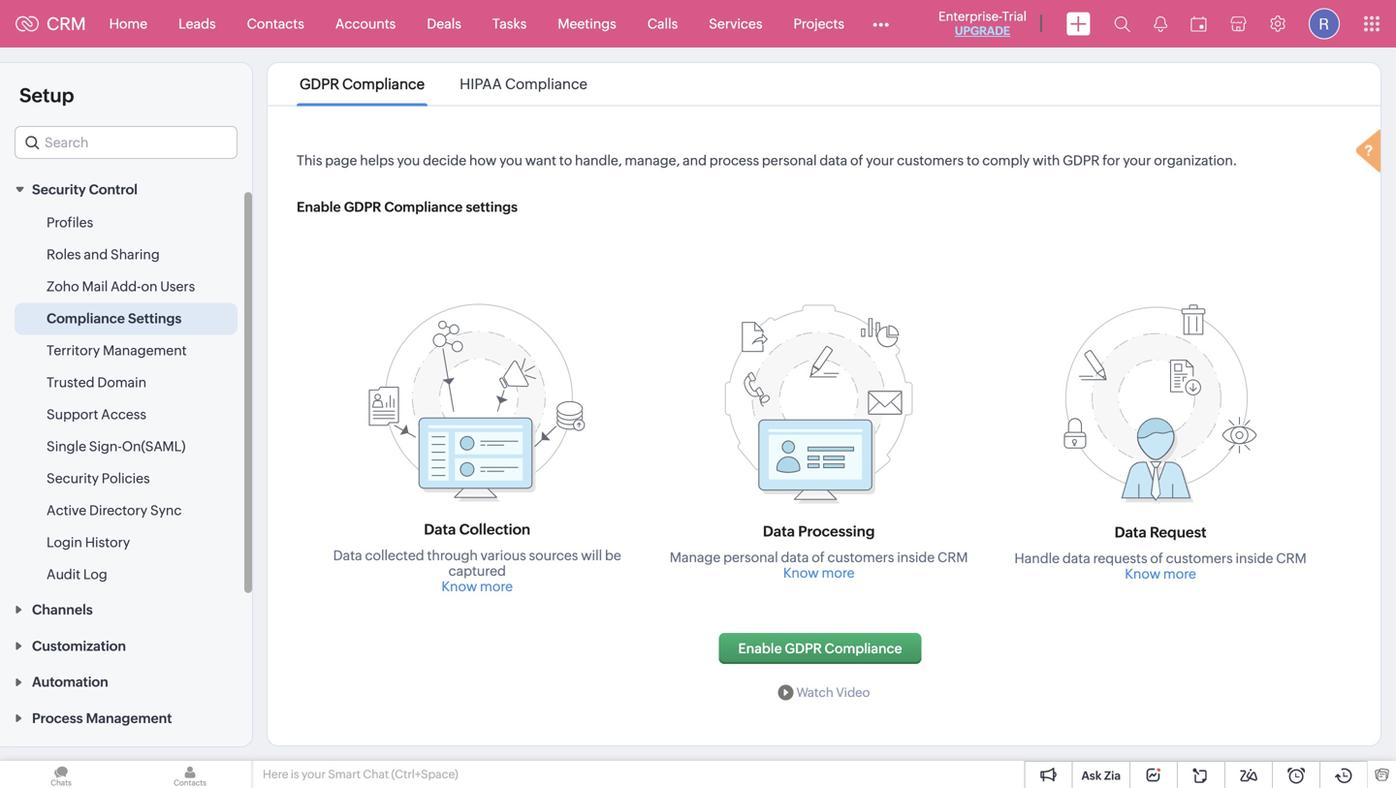 Task type: describe. For each thing, give the bounding box(es) containing it.
security control region
[[0, 207, 252, 591]]

collection
[[459, 521, 531, 538]]

want
[[526, 153, 557, 168]]

comply
[[983, 153, 1030, 168]]

security for security policies
[[47, 471, 99, 487]]

enable gdpr compliance button
[[719, 633, 922, 664]]

2 to from the left
[[967, 153, 980, 168]]

1 horizontal spatial data
[[820, 153, 848, 168]]

audit
[[47, 567, 81, 583]]

enable for enable gdpr compliance
[[739, 641, 782, 657]]

video
[[836, 686, 870, 700]]

projects link
[[778, 0, 860, 47]]

security control button
[[0, 171, 252, 207]]

access
[[101, 407, 147, 423]]

collected
[[365, 548, 424, 564]]

signals element
[[1143, 0, 1180, 48]]

settings
[[466, 199, 518, 215]]

watch
[[797, 686, 834, 700]]

sources
[[529, 548, 578, 564]]

handle,
[[575, 153, 622, 168]]

calls
[[648, 16, 678, 32]]

hipaa compliance link
[[457, 76, 591, 93]]

various
[[481, 548, 526, 564]]

zoho
[[47, 279, 79, 295]]

deals link
[[412, 0, 477, 47]]

roles and sharing
[[47, 247, 160, 263]]

zia
[[1105, 770, 1121, 783]]

support access link
[[47, 405, 147, 425]]

gdpr compliance
[[300, 76, 425, 93]]

1 to from the left
[[559, 153, 572, 168]]

trusted domain
[[47, 375, 147, 391]]

contacts
[[247, 16, 304, 32]]

mail
[[82, 279, 108, 295]]

of for data processing
[[812, 550, 825, 566]]

channels button
[[0, 591, 252, 628]]

profile element
[[1298, 0, 1352, 47]]

support access
[[47, 407, 147, 423]]

0 vertical spatial personal
[[762, 153, 817, 168]]

know inside data collection data collected through various sources will be captured know more
[[442, 579, 477, 595]]

hipaa compliance
[[460, 76, 588, 93]]

log
[[83, 567, 107, 583]]

will
[[581, 548, 603, 564]]

crm for data processing
[[938, 550, 969, 566]]

0 horizontal spatial your
[[302, 768, 326, 781]]

here
[[263, 768, 289, 781]]

compliance down the accounts link
[[342, 76, 425, 93]]

setup
[[19, 84, 74, 107]]

chat
[[363, 768, 389, 781]]

enable for enable gdpr compliance settings
[[297, 199, 341, 215]]

personal inside data processing manage personal data of customers inside crm know more
[[724, 550, 779, 566]]

contacts image
[[129, 761, 251, 789]]

and inside 'link'
[[84, 247, 108, 263]]

on(saml)
[[122, 439, 186, 455]]

automation
[[32, 675, 108, 690]]

customization button
[[0, 628, 252, 664]]

audit log
[[47, 567, 107, 583]]

data inside data request handle data requests of customers inside crm know more
[[1063, 551, 1091, 566]]

1 horizontal spatial of
[[851, 153, 864, 168]]

decide
[[423, 153, 467, 168]]

security policies
[[47, 471, 150, 487]]

zoho mail add-on users link
[[47, 277, 195, 297]]

is
[[291, 768, 299, 781]]

processing
[[799, 523, 875, 540]]

chats image
[[0, 761, 122, 789]]

users
[[160, 279, 195, 295]]

organization.
[[1155, 153, 1238, 168]]

channels
[[32, 602, 93, 618]]

know for request
[[1125, 566, 1161, 582]]

automation button
[[0, 664, 252, 700]]

data for data processing
[[763, 523, 795, 540]]

create menu image
[[1067, 12, 1091, 35]]

logo image
[[16, 16, 39, 32]]

security control
[[32, 182, 138, 198]]

of for data request
[[1151, 551, 1164, 566]]

Search text field
[[16, 127, 237, 158]]

security for security control
[[32, 182, 86, 198]]

control
[[89, 182, 138, 198]]

inside for request
[[1236, 551, 1274, 566]]

gdpr inside button
[[785, 641, 822, 657]]

signals image
[[1154, 16, 1168, 32]]

enterprise-
[[939, 9, 1003, 24]]

data request handle data requests of customers inside crm know more
[[1015, 524, 1307, 582]]

leads
[[179, 16, 216, 32]]

compliance inside security control region
[[47, 311, 125, 327]]

crm link
[[16, 14, 86, 34]]

watch video
[[797, 686, 870, 700]]

management for process management
[[86, 711, 172, 727]]

for
[[1103, 153, 1121, 168]]

data collection data collected through various sources will be captured know more
[[333, 521, 622, 595]]

on
[[141, 279, 158, 295]]

history
[[85, 535, 130, 551]]

2 you from the left
[[500, 153, 523, 168]]

add-
[[111, 279, 141, 295]]

helps
[[360, 153, 394, 168]]

how
[[469, 153, 497, 168]]

trial
[[1003, 9, 1027, 24]]

2 horizontal spatial your
[[1124, 153, 1152, 168]]

projects
[[794, 16, 845, 32]]

search image
[[1115, 16, 1131, 32]]

customers for data request
[[1167, 551, 1233, 566]]



Task type: vqa. For each thing, say whether or not it's contained in the screenshot.


Task type: locate. For each thing, give the bounding box(es) containing it.
gdpr left for
[[1063, 153, 1100, 168]]

page
[[325, 153, 357, 168]]

data for data collection
[[424, 521, 456, 538]]

Other Modules field
[[860, 8, 902, 39]]

compliance down decide
[[384, 199, 463, 215]]

1 horizontal spatial you
[[500, 153, 523, 168]]

to right want
[[559, 153, 572, 168]]

settings
[[128, 311, 182, 327]]

enterprise-trial upgrade
[[939, 9, 1027, 37]]

1 horizontal spatial your
[[866, 153, 895, 168]]

1 horizontal spatial crm
[[938, 550, 969, 566]]

0 vertical spatial enable
[[297, 199, 341, 215]]

personal right the manage
[[724, 550, 779, 566]]

data inside data processing manage personal data of customers inside crm know more
[[781, 550, 809, 566]]

with
[[1033, 153, 1061, 168]]

customers down request
[[1167, 551, 1233, 566]]

process management
[[32, 711, 172, 727]]

customers inside data processing manage personal data of customers inside crm know more
[[828, 550, 895, 566]]

trusted
[[47, 375, 95, 391]]

0 vertical spatial and
[[683, 153, 707, 168]]

0 horizontal spatial know
[[442, 579, 477, 595]]

you right helps
[[397, 153, 420, 168]]

services
[[709, 16, 763, 32]]

1 vertical spatial and
[[84, 247, 108, 263]]

management down 'settings'
[[103, 343, 187, 359]]

enable gdpr compliance
[[739, 641, 903, 657]]

know down through
[[442, 579, 477, 595]]

1 horizontal spatial know
[[784, 566, 819, 581]]

personal
[[762, 153, 817, 168], [724, 550, 779, 566]]

enable gdpr compliance settings
[[297, 199, 518, 215]]

inside inside data processing manage personal data of customers inside crm know more
[[897, 550, 935, 566]]

territory management
[[47, 343, 187, 359]]

0 vertical spatial management
[[103, 343, 187, 359]]

accounts link
[[320, 0, 412, 47]]

handle
[[1015, 551, 1060, 566]]

profile image
[[1310, 8, 1341, 39]]

1 you from the left
[[397, 153, 420, 168]]

know
[[784, 566, 819, 581], [1125, 566, 1161, 582], [442, 579, 477, 595]]

0 horizontal spatial you
[[397, 153, 420, 168]]

audit log link
[[47, 565, 107, 585]]

1 vertical spatial personal
[[724, 550, 779, 566]]

1 vertical spatial security
[[47, 471, 99, 487]]

help image
[[1352, 127, 1391, 179]]

data left collected
[[333, 548, 362, 564]]

this
[[297, 153, 322, 168]]

compliance down mail
[[47, 311, 125, 327]]

calendar image
[[1191, 16, 1208, 32]]

of inside data processing manage personal data of customers inside crm know more
[[812, 550, 825, 566]]

data processing manage personal data of customers inside crm know more
[[670, 523, 969, 581]]

territory
[[47, 343, 100, 359]]

security inside region
[[47, 471, 99, 487]]

0 horizontal spatial crm
[[47, 14, 86, 34]]

customers left comply at the top of the page
[[897, 153, 964, 168]]

more inside data collection data collected through various sources will be captured know more
[[480, 579, 513, 595]]

domain
[[97, 375, 147, 391]]

your
[[866, 153, 895, 168], [1124, 153, 1152, 168], [302, 768, 326, 781]]

sharing
[[111, 247, 160, 263]]

1 horizontal spatial to
[[967, 153, 980, 168]]

2 horizontal spatial crm
[[1277, 551, 1307, 566]]

customers down processing
[[828, 550, 895, 566]]

data up through
[[424, 521, 456, 538]]

data inside data request handle data requests of customers inside crm know more
[[1115, 524, 1147, 541]]

request
[[1150, 524, 1207, 541]]

0 horizontal spatial enable
[[297, 199, 341, 215]]

data up requests
[[1115, 524, 1147, 541]]

profiles link
[[47, 213, 93, 232]]

management inside security control region
[[103, 343, 187, 359]]

tasks link
[[477, 0, 543, 47]]

data left processing
[[763, 523, 795, 540]]

process management button
[[0, 700, 252, 736]]

0 vertical spatial security
[[32, 182, 86, 198]]

(ctrl+space)
[[391, 768, 459, 781]]

2 horizontal spatial know
[[1125, 566, 1161, 582]]

crm for data request
[[1277, 551, 1307, 566]]

1 vertical spatial enable
[[739, 641, 782, 657]]

customers inside data request handle data requests of customers inside crm know more
[[1167, 551, 1233, 566]]

contacts link
[[231, 0, 320, 47]]

customers for data processing
[[828, 550, 895, 566]]

crm
[[47, 14, 86, 34], [938, 550, 969, 566], [1277, 551, 1307, 566]]

compliance up "video"
[[825, 641, 903, 657]]

you
[[397, 153, 420, 168], [500, 153, 523, 168]]

crm inside data processing manage personal data of customers inside crm know more
[[938, 550, 969, 566]]

2 horizontal spatial customers
[[1167, 551, 1233, 566]]

customization
[[32, 639, 126, 654]]

home
[[109, 16, 148, 32]]

0 horizontal spatial data
[[781, 550, 809, 566]]

trusted domain link
[[47, 373, 147, 393]]

0 horizontal spatial more
[[480, 579, 513, 595]]

management for territory management
[[103, 343, 187, 359]]

smart
[[328, 768, 361, 781]]

territory management link
[[47, 341, 187, 361]]

inside inside data request handle data requests of customers inside crm know more
[[1236, 551, 1274, 566]]

meetings
[[558, 16, 617, 32]]

policies
[[102, 471, 150, 487]]

management down automation dropdown button
[[86, 711, 172, 727]]

gdpr up watch
[[785, 641, 822, 657]]

you right how
[[500, 153, 523, 168]]

requests
[[1094, 551, 1148, 566]]

to left comply at the top of the page
[[967, 153, 980, 168]]

leads link
[[163, 0, 231, 47]]

manage
[[670, 550, 721, 566]]

gdpr compliance link
[[297, 76, 428, 93]]

upgrade
[[955, 24, 1011, 37]]

gdpr down helps
[[344, 199, 382, 215]]

0 horizontal spatial and
[[84, 247, 108, 263]]

accounts
[[335, 16, 396, 32]]

meetings link
[[543, 0, 632, 47]]

data for data request
[[1115, 524, 1147, 541]]

1 horizontal spatial customers
[[897, 153, 964, 168]]

gdpr down contacts
[[300, 76, 339, 93]]

inside for processing
[[897, 550, 935, 566]]

home link
[[94, 0, 163, 47]]

sign-
[[89, 439, 122, 455]]

more down request
[[1164, 566, 1197, 582]]

compliance settings
[[47, 311, 182, 327]]

data inside data processing manage personal data of customers inside crm know more
[[763, 523, 795, 540]]

enable
[[297, 199, 341, 215], [739, 641, 782, 657]]

active directory sync
[[47, 503, 182, 519]]

1 horizontal spatial inside
[[1236, 551, 1274, 566]]

more inside data request handle data requests of customers inside crm know more
[[1164, 566, 1197, 582]]

tasks
[[493, 16, 527, 32]]

personal right process
[[762, 153, 817, 168]]

sync
[[150, 503, 182, 519]]

know down request
[[1125, 566, 1161, 582]]

security up 'active'
[[47, 471, 99, 487]]

and
[[683, 153, 707, 168], [84, 247, 108, 263]]

know inside data request handle data requests of customers inside crm know more
[[1125, 566, 1161, 582]]

and left process
[[683, 153, 707, 168]]

ask
[[1082, 770, 1102, 783]]

security inside dropdown button
[[32, 182, 86, 198]]

1 horizontal spatial enable
[[739, 641, 782, 657]]

know inside data processing manage personal data of customers inside crm know more
[[784, 566, 819, 581]]

0 horizontal spatial to
[[559, 153, 572, 168]]

compliance inside button
[[825, 641, 903, 657]]

support
[[47, 407, 98, 423]]

create menu element
[[1055, 0, 1103, 47]]

deals
[[427, 16, 462, 32]]

crm inside data request handle data requests of customers inside crm know more
[[1277, 551, 1307, 566]]

more inside data processing manage personal data of customers inside crm know more
[[822, 566, 855, 581]]

single sign-on(saml)
[[47, 439, 186, 455]]

more for processing
[[822, 566, 855, 581]]

security
[[32, 182, 86, 198], [47, 471, 99, 487]]

2 horizontal spatial data
[[1063, 551, 1091, 566]]

more down processing
[[822, 566, 855, 581]]

roles and sharing link
[[47, 245, 160, 264]]

and up mail
[[84, 247, 108, 263]]

know for processing
[[784, 566, 819, 581]]

through
[[427, 548, 478, 564]]

1 horizontal spatial and
[[683, 153, 707, 168]]

compliance right hipaa
[[505, 76, 588, 93]]

manage,
[[625, 153, 680, 168]]

2 horizontal spatial more
[[1164, 566, 1197, 582]]

search element
[[1103, 0, 1143, 48]]

this page helps you decide how you want to handle, manage, and process personal data of your customers to comply with gdpr for your organization.
[[297, 153, 1238, 168]]

process
[[32, 711, 83, 727]]

know down processing
[[784, 566, 819, 581]]

directory
[[89, 503, 148, 519]]

management inside dropdown button
[[86, 711, 172, 727]]

security up profiles 'link'
[[32, 182, 86, 198]]

calls link
[[632, 0, 694, 47]]

single
[[47, 439, 86, 455]]

0 horizontal spatial inside
[[897, 550, 935, 566]]

more for request
[[1164, 566, 1197, 582]]

active
[[47, 503, 86, 519]]

enable inside button
[[739, 641, 782, 657]]

1 horizontal spatial more
[[822, 566, 855, 581]]

zoho mail add-on users
[[47, 279, 195, 295]]

login
[[47, 535, 82, 551]]

more
[[822, 566, 855, 581], [1164, 566, 1197, 582], [480, 579, 513, 595]]

more down various
[[480, 579, 513, 595]]

customers
[[897, 153, 964, 168], [828, 550, 895, 566], [1167, 551, 1233, 566]]

None field
[[15, 126, 238, 159]]

1 vertical spatial management
[[86, 711, 172, 727]]

0 horizontal spatial of
[[812, 550, 825, 566]]

0 horizontal spatial customers
[[828, 550, 895, 566]]

2 horizontal spatial of
[[1151, 551, 1164, 566]]

ask zia
[[1082, 770, 1121, 783]]

services link
[[694, 0, 778, 47]]

of inside data request handle data requests of customers inside crm know more
[[1151, 551, 1164, 566]]



